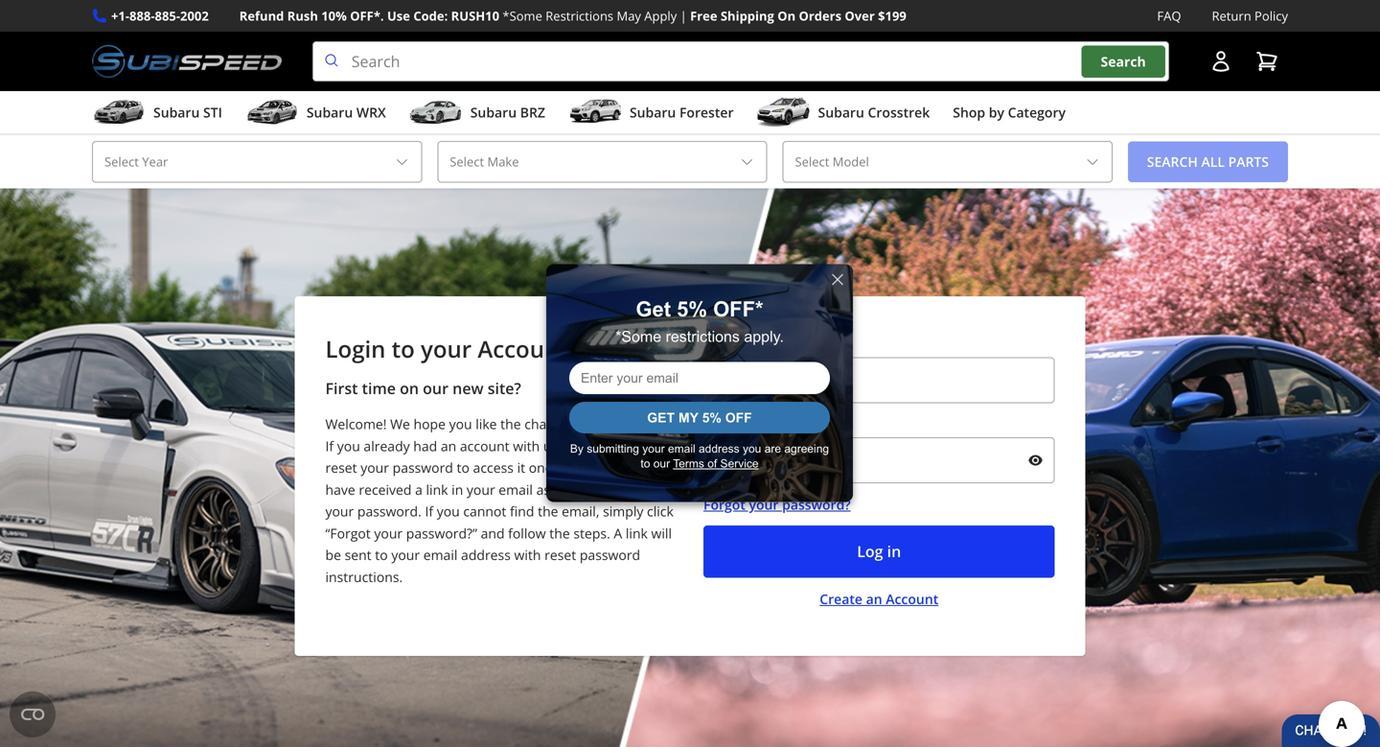 Task type: locate. For each thing, give the bounding box(es) containing it.
email
[[499, 480, 533, 498], [424, 546, 458, 564]]

4 subaru from the left
[[630, 103, 676, 121]]

subaru brz button
[[409, 95, 546, 133]]

to right sent
[[375, 546, 388, 564]]

5 subaru from the left
[[818, 103, 865, 121]]

an right the create
[[866, 590, 883, 608]]

login
[[326, 333, 386, 364]]

subaru wrx button
[[245, 95, 386, 133]]

reset
[[326, 458, 357, 477], [623, 480, 655, 498], [545, 546, 577, 564]]

Select Make button
[[438, 141, 768, 183]]

brz
[[520, 103, 546, 121]]

asking
[[537, 480, 576, 498]]

in right log
[[888, 541, 902, 562]]

to up on
[[392, 333, 415, 364]]

subaru left sti
[[153, 103, 200, 121]]

Email Address text field
[[704, 357, 1055, 403]]

"forgot
[[326, 524, 371, 542]]

888-
[[130, 7, 155, 24]]

0 horizontal spatial password
[[393, 458, 453, 477]]

the right like
[[501, 415, 521, 433]]

0 vertical spatial link
[[426, 480, 448, 498]]

sti
[[203, 103, 222, 121]]

search input field
[[312, 41, 1170, 82]]

with down follow
[[514, 546, 541, 564]]

wrx
[[357, 103, 386, 121]]

subaru crosstrek button
[[757, 95, 930, 133]]

1 horizontal spatial link
[[626, 524, 648, 542]]

0 horizontal spatial an
[[441, 437, 457, 455]]

reset down steps.
[[545, 546, 577, 564]]

first
[[326, 378, 358, 399]]

0 vertical spatial if
[[326, 437, 334, 455]]

subispeed logo image
[[92, 41, 282, 82]]

you left like
[[449, 415, 472, 433]]

in right a
[[452, 480, 463, 498]]

if up password?"
[[425, 502, 434, 520]]

email,
[[562, 502, 600, 520]]

password down had
[[393, 458, 453, 477]]

by
[[989, 103, 1005, 121]]

1 subaru from the left
[[153, 103, 200, 121]]

1 horizontal spatial reset
[[545, 546, 577, 564]]

if
[[326, 437, 334, 455], [425, 502, 434, 520]]

1 horizontal spatial an
[[866, 590, 883, 608]]

an inside welcome! we hope you like the changes we've made. if you already had an account with us, you'll need to reset your password to access it once again. you may have received a link in your email asking you to reset your password. if you cannot find the email, simply click "forgot your password?" and follow the steps. a link will be sent to your email address with reset password instructions.
[[441, 437, 457, 455]]

1 vertical spatial password
[[580, 546, 641, 564]]

faq link
[[1158, 6, 1182, 26]]

log in button
[[704, 526, 1055, 578]]

0 horizontal spatial link
[[426, 480, 448, 498]]

0 vertical spatial with
[[513, 437, 540, 455]]

follow
[[508, 524, 546, 542]]

login to your account
[[326, 333, 568, 364]]

hope
[[414, 415, 446, 433]]

the down asking
[[538, 502, 559, 520]]

0 vertical spatial email
[[499, 480, 533, 498]]

time
[[362, 378, 396, 399]]

forester
[[680, 103, 734, 121]]

refund
[[239, 7, 284, 24]]

account up site?
[[478, 333, 568, 364]]

2 vertical spatial reset
[[545, 546, 577, 564]]

subaru left wrx at the left top of the page
[[307, 103, 353, 121]]

you down again.
[[580, 480, 603, 498]]

may
[[631, 458, 658, 477]]

3 subaru from the left
[[471, 103, 517, 121]]

click
[[647, 502, 674, 520]]

your
[[421, 333, 472, 364], [361, 458, 389, 477], [467, 480, 495, 498], [749, 495, 779, 514], [326, 502, 354, 520], [374, 524, 403, 542], [392, 546, 420, 564]]

password.
[[358, 502, 422, 520]]

we
[[390, 415, 410, 433]]

reset down may
[[623, 480, 655, 498]]

password
[[704, 414, 766, 432]]

1 vertical spatial email
[[424, 546, 458, 564]]

0 vertical spatial password
[[393, 458, 453, 477]]

forgot your password? log in
[[704, 495, 902, 562]]

apply
[[645, 7, 677, 24]]

like
[[476, 415, 497, 433]]

1 vertical spatial in
[[888, 541, 902, 562]]

your right forgot
[[749, 495, 779, 514]]

open widget image
[[10, 691, 56, 737]]

0 horizontal spatial reset
[[326, 458, 357, 477]]

new
[[453, 378, 484, 399]]

you
[[449, 415, 472, 433], [337, 437, 360, 455], [580, 480, 603, 498], [437, 502, 460, 520]]

subaru left forester
[[630, 103, 676, 121]]

return policy
[[1213, 7, 1289, 24]]

in inside forgot your password? log in
[[888, 541, 902, 562]]

a subaru brz thumbnail image image
[[409, 98, 463, 127]]

had
[[414, 437, 438, 455]]

a subaru wrx thumbnail image image
[[245, 98, 299, 127]]

0 vertical spatial in
[[452, 480, 463, 498]]

subaru sti
[[153, 103, 222, 121]]

1 horizontal spatial in
[[888, 541, 902, 562]]

+1-888-885-2002
[[111, 7, 209, 24]]

already
[[364, 437, 410, 455]]

an
[[441, 437, 457, 455], [866, 590, 883, 608]]

shop by category
[[953, 103, 1066, 121]]

2 horizontal spatial reset
[[623, 480, 655, 498]]

your inside forgot your password? log in
[[749, 495, 779, 514]]

subaru for subaru forester
[[630, 103, 676, 121]]

your down "password."
[[374, 524, 403, 542]]

0 vertical spatial an
[[441, 437, 457, 455]]

0 horizontal spatial in
[[452, 480, 463, 498]]

1 vertical spatial if
[[425, 502, 434, 520]]

forgot
[[704, 495, 746, 514]]

with up it
[[513, 437, 540, 455]]

shop by category button
[[953, 95, 1066, 133]]

link
[[426, 480, 448, 498], [626, 524, 648, 542]]

an right had
[[441, 437, 457, 455]]

your up cannot
[[467, 480, 495, 498]]

Password password field
[[704, 437, 1055, 483]]

rush
[[287, 7, 318, 24]]

a subaru crosstrek thumbnail image image
[[757, 98, 811, 127]]

if down the welcome!
[[326, 437, 334, 455]]

create an account link
[[820, 589, 939, 608]]

in
[[452, 480, 463, 498], [888, 541, 902, 562]]

reset up have
[[326, 458, 357, 477]]

1 vertical spatial account
[[886, 590, 939, 608]]

email down password?"
[[424, 546, 458, 564]]

account down log in button at bottom right
[[886, 590, 939, 608]]

search
[[1101, 52, 1147, 70]]

account
[[478, 333, 568, 364], [886, 590, 939, 608]]

subaru left brz at the top left
[[471, 103, 517, 121]]

0 horizontal spatial if
[[326, 437, 334, 455]]

subaru for subaru brz
[[471, 103, 517, 121]]

email down it
[[499, 480, 533, 498]]

the
[[501, 415, 521, 433], [538, 502, 559, 520], [550, 524, 570, 542]]

0 vertical spatial reset
[[326, 458, 357, 477]]

cannot
[[464, 502, 507, 520]]

the down email,
[[550, 524, 570, 542]]

you up password?"
[[437, 502, 460, 520]]

2 subaru from the left
[[307, 103, 353, 121]]

1 horizontal spatial if
[[425, 502, 434, 520]]

faq
[[1158, 7, 1182, 24]]

select year image
[[394, 154, 410, 170]]

subaru right 'a subaru crosstrek thumbnail image'
[[818, 103, 865, 121]]

will
[[652, 524, 672, 542]]

1 vertical spatial with
[[514, 546, 541, 564]]

password down a
[[580, 546, 641, 564]]

subaru
[[153, 103, 200, 121], [307, 103, 353, 121], [471, 103, 517, 121], [630, 103, 676, 121], [818, 103, 865, 121]]

with
[[513, 437, 540, 455], [514, 546, 541, 564]]

site?
[[488, 378, 521, 399]]

0 vertical spatial account
[[478, 333, 568, 364]]

refund rush 10% off*. use code: rush10 *some restrictions may apply | free shipping on orders over $199
[[239, 7, 907, 24]]

0 horizontal spatial account
[[478, 333, 568, 364]]

your up received
[[361, 458, 389, 477]]

find
[[510, 502, 535, 520]]

subaru brz
[[471, 103, 546, 121]]

885-
[[155, 7, 180, 24]]



Task type: describe. For each thing, give the bounding box(es) containing it.
$199
[[879, 7, 907, 24]]

subaru forester button
[[569, 95, 734, 133]]

to down you
[[606, 480, 619, 498]]

to up may
[[636, 437, 649, 455]]

email address
[[704, 334, 795, 352]]

crosstrek
[[868, 103, 930, 121]]

category
[[1008, 103, 1066, 121]]

made.
[[618, 415, 657, 433]]

1 vertical spatial link
[[626, 524, 648, 542]]

may
[[617, 7, 641, 24]]

again.
[[563, 458, 600, 477]]

1 vertical spatial reset
[[623, 480, 655, 498]]

2002
[[180, 7, 209, 24]]

a subaru sti thumbnail image image
[[92, 98, 146, 127]]

a
[[415, 480, 423, 498]]

policy
[[1255, 7, 1289, 24]]

select make image
[[740, 154, 755, 170]]

in inside welcome! we hope you like the changes we've made. if you already had an account with us, you'll need to reset your password to access it once again. you may have received a link in your email asking you to reset your password. if you cannot find the email, simply click "forgot your password?" and follow the steps. a link will be sent to your email address with reset password instructions.
[[452, 480, 463, 498]]

return
[[1213, 7, 1252, 24]]

changes
[[525, 415, 576, 433]]

it
[[517, 458, 526, 477]]

log
[[857, 541, 884, 562]]

2 vertical spatial the
[[550, 524, 570, 542]]

address
[[461, 546, 511, 564]]

a subaru forester thumbnail image image
[[569, 98, 622, 127]]

on
[[778, 7, 796, 24]]

a collage of action shots of vehicles image
[[0, 189, 1381, 747]]

+1-888-885-2002 link
[[111, 6, 209, 26]]

|
[[680, 7, 687, 24]]

1 vertical spatial an
[[866, 590, 883, 608]]

forgot your password? link
[[704, 495, 1055, 514]]

password?
[[783, 495, 851, 514]]

subaru for subaru crosstrek
[[818, 103, 865, 121]]

rush10
[[451, 7, 500, 24]]

1 horizontal spatial email
[[499, 480, 533, 498]]

welcome! we hope you like the changes we've made. if you already had an account with us, you'll need to reset your password to access it once again. you may have received a link in your email asking you to reset your password. if you cannot find the email, simply click "forgot your password?" and follow the steps. a link will be sent to your email address with reset password instructions.
[[326, 415, 674, 586]]

subaru for subaru wrx
[[307, 103, 353, 121]]

create
[[820, 590, 863, 608]]

steps.
[[574, 524, 611, 542]]

sent
[[345, 546, 372, 564]]

0 horizontal spatial email
[[424, 546, 458, 564]]

1 vertical spatial the
[[538, 502, 559, 520]]

Select Model button
[[783, 141, 1113, 183]]

your down have
[[326, 502, 354, 520]]

on
[[400, 378, 419, 399]]

our
[[423, 378, 449, 399]]

subaru for subaru sti
[[153, 103, 200, 121]]

over
[[845, 7, 875, 24]]

free
[[691, 7, 718, 24]]

create an account
[[820, 590, 939, 608]]

a
[[614, 524, 623, 542]]

email
[[704, 334, 739, 352]]

be
[[326, 546, 341, 564]]

subaru crosstrek
[[818, 103, 930, 121]]

subaru wrx
[[307, 103, 386, 121]]

*some
[[503, 7, 543, 24]]

you'll
[[565, 437, 597, 455]]

address
[[743, 334, 795, 352]]

simply
[[603, 502, 644, 520]]

10%
[[321, 7, 347, 24]]

account
[[460, 437, 510, 455]]

1 horizontal spatial password
[[580, 546, 641, 564]]

off*.
[[350, 7, 384, 24]]

welcome!
[[326, 415, 387, 433]]

your down password?"
[[392, 546, 420, 564]]

to left access
[[457, 458, 470, 477]]

you down the welcome!
[[337, 437, 360, 455]]

shipping
[[721, 7, 775, 24]]

need
[[601, 437, 632, 455]]

Select Year button
[[92, 141, 422, 183]]

select model image
[[1085, 154, 1101, 170]]

us,
[[544, 437, 562, 455]]

your up "our"
[[421, 333, 472, 364]]

first time on our new site?
[[326, 378, 521, 399]]

button image
[[1210, 50, 1233, 73]]

received
[[359, 480, 412, 498]]

search button
[[1082, 45, 1166, 78]]

password?"
[[406, 524, 478, 542]]

code:
[[414, 7, 448, 24]]

we've
[[580, 415, 614, 433]]

0 vertical spatial the
[[501, 415, 521, 433]]

you
[[604, 458, 628, 477]]

use
[[387, 7, 410, 24]]

access
[[473, 458, 514, 477]]

and
[[481, 524, 505, 542]]

have
[[326, 480, 356, 498]]

toggle password visibility image
[[1028, 453, 1044, 468]]

return policy link
[[1213, 6, 1289, 26]]

+1-
[[111, 7, 130, 24]]

1 horizontal spatial account
[[886, 590, 939, 608]]



Task type: vqa. For each thing, say whether or not it's contained in the screenshot.
SUBARU associated with Subaru WRX
yes



